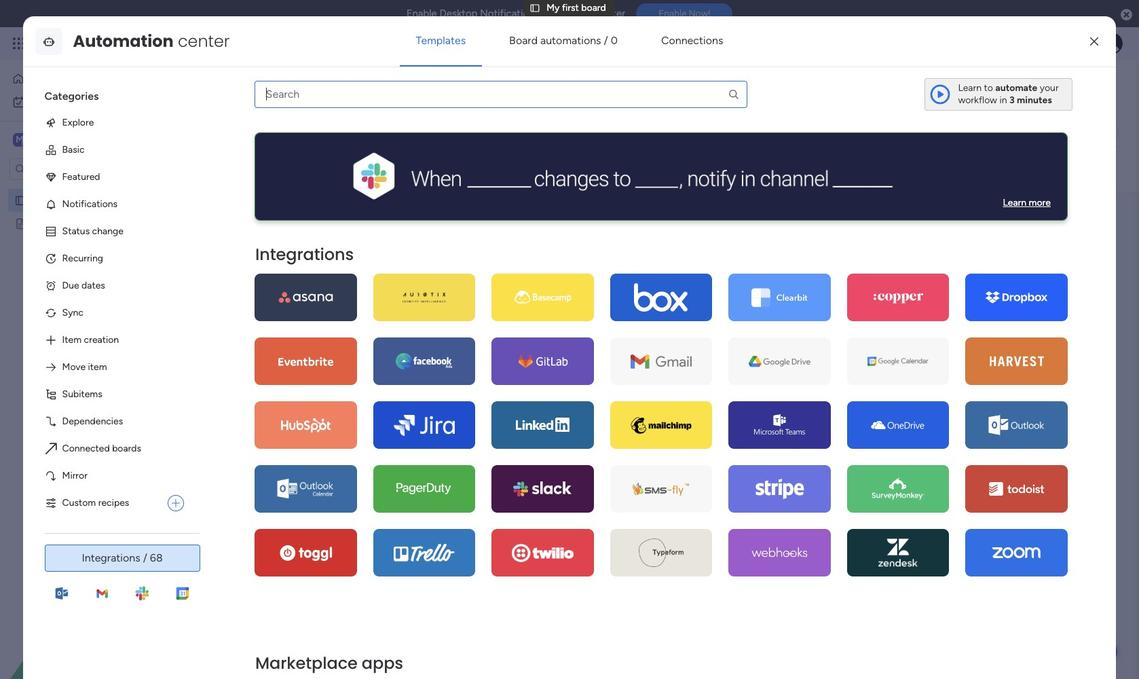 Task type: describe. For each thing, give the bounding box(es) containing it.
connected boards
[[62, 443, 141, 454]]

mar for set up weekly meeting
[[377, 292, 393, 304]]

categories list box
[[34, 78, 205, 517]]

my inside "list box"
[[32, 194, 45, 206]]

lottie animation image
[[0, 542, 173, 679]]

mar 30 for new item
[[377, 379, 407, 390]]

mar 22
[[377, 357, 406, 369]]

3 minutes
[[1010, 94, 1052, 106]]

0
[[611, 34, 618, 47]]

keep
[[470, 103, 491, 114]]

14.3% done
[[337, 561, 393, 574]]

w9
[[433, 265, 444, 274]]

public board image for my first board
[[14, 194, 27, 206]]

0 horizontal spatial more dots image
[[396, 508, 405, 518]]

dependencies
[[62, 416, 123, 427]]

learn for learn to automate
[[959, 82, 982, 94]]

marketplace apps
[[255, 652, 403, 674]]

v2 plus image
[[911, 215, 918, 225]]

0 vertical spatial notifications
[[480, 7, 540, 20]]

recurring option
[[34, 245, 195, 272]]

project
[[578, 103, 609, 114]]

see more
[[619, 102, 660, 113]]

activity
[[960, 79, 994, 91]]

w8
[[324, 265, 336, 274]]

4
[[569, 265, 574, 274]]

main table
[[227, 127, 272, 139]]

stands.
[[611, 103, 641, 114]]

move
[[62, 361, 86, 373]]

Search in workspace field
[[29, 161, 113, 177]]

done
[[368, 561, 393, 574]]

mar for research proposal
[[377, 357, 393, 369]]

2 horizontal spatial my first board
[[547, 2, 606, 14]]

work for monday
[[110, 35, 134, 51]]

Search for a column type search field
[[254, 81, 747, 108]]

enable for enable desktop notifications on this computer
[[407, 7, 437, 20]]

data
[[270, 335, 289, 347]]

0 horizontal spatial my first board
[[32, 194, 91, 206]]

main workspace
[[31, 133, 111, 146]]

any
[[244, 103, 259, 114]]

2 25 from the left
[[909, 265, 918, 274]]

- for w11   11 - 17
[[690, 265, 693, 274]]

automate
[[1037, 127, 1080, 139]]

see more link
[[618, 101, 661, 115]]

add widget button
[[285, 158, 366, 180]]

project.
[[295, 103, 327, 114]]

connections
[[661, 34, 724, 47]]

integrations for integrations / 68
[[82, 551, 140, 564]]

owners,
[[360, 103, 394, 114]]

home link
[[8, 68, 165, 90]]

collect
[[237, 335, 267, 347]]

2 horizontal spatial more dots image
[[937, 215, 947, 225]]

6
[[395, 292, 401, 304]]

item
[[88, 361, 107, 373]]

0 vertical spatial 3
[[1010, 94, 1015, 106]]

apps
[[362, 652, 403, 674]]

- for w12   18 - 24
[[804, 265, 807, 274]]

custom recipes
[[62, 497, 129, 509]]

my inside 'my work' option
[[31, 96, 44, 107]]

main table button
[[206, 122, 282, 144]]

explore
[[62, 117, 94, 128]]

desktop
[[440, 7, 478, 20]]

timelines
[[411, 103, 450, 114]]

explore option
[[34, 109, 195, 136]]

my work
[[31, 96, 67, 107]]

subitems option
[[34, 381, 195, 408]]

2024
[[237, 242, 260, 253]]

recurring
[[62, 253, 103, 264]]

workspace image
[[13, 132, 26, 147]]

on
[[542, 7, 556, 20]]

1 of from the left
[[283, 103, 292, 114]]

mar for new item
[[377, 379, 393, 390]]

invite
[[1050, 79, 1074, 91]]

Battery field
[[222, 504, 274, 522]]

w12   18 - 24
[[779, 265, 818, 274]]

list box containing my first board
[[0, 186, 173, 418]]

set up weekly meeting
[[237, 292, 334, 304]]

item inside 7 main content
[[259, 379, 279, 390]]

Gantt field
[[222, 211, 264, 229]]

basic option
[[34, 136, 195, 164]]

mar 7
[[377, 314, 400, 325]]

auto fit button
[[763, 209, 808, 230]]

new task
[[211, 163, 251, 175]]

w13
[[893, 265, 907, 274]]

dates
[[82, 280, 105, 291]]

notifications inside option
[[62, 198, 118, 210]]

26
[[460, 265, 469, 274]]

kanban button
[[340, 122, 392, 144]]

basic
[[62, 144, 85, 155]]

18
[[795, 265, 802, 274]]

table
[[250, 127, 272, 139]]

add
[[310, 163, 327, 175]]

/ inside the board automations / 0 button
[[604, 34, 608, 47]]

2 - from the left
[[470, 265, 474, 274]]

to
[[984, 82, 993, 94]]

new for new item
[[237, 379, 257, 390]]

enable now! button
[[636, 4, 733, 24]]

status
[[62, 225, 90, 237]]

due dates
[[62, 280, 105, 291]]

filter
[[521, 163, 543, 175]]

automate button
[[1013, 122, 1085, 144]]

v2 minus image
[[890, 215, 897, 225]]

add widget
[[310, 163, 359, 175]]

dependencies option
[[34, 408, 195, 435]]

workspace selection element
[[13, 132, 113, 149]]

sync
[[62, 307, 83, 318]]

30 for new item
[[395, 379, 407, 390]]

custom
[[62, 497, 96, 509]]

move item option
[[34, 354, 195, 381]]

this
[[558, 7, 577, 20]]

7 main content
[[0, 192, 1140, 679]]

1 horizontal spatial my first board
[[206, 70, 352, 101]]

now!
[[689, 8, 711, 19]]

22
[[395, 357, 406, 369]]

custom recipes option
[[34, 490, 162, 517]]

due dates option
[[34, 272, 195, 299]]

3 inside 7 main content
[[475, 265, 479, 274]]

1 horizontal spatial more dots image
[[628, 508, 637, 518]]

weekly
[[267, 292, 297, 304]]

recipes
[[98, 497, 129, 509]]

1 horizontal spatial board
[[287, 70, 352, 101]]

sales
[[274, 401, 295, 412]]

sync option
[[34, 299, 195, 327]]

due
[[62, 280, 79, 291]]

connections button
[[645, 24, 740, 57]]

2 horizontal spatial board
[[582, 2, 606, 14]]

enable desktop notifications on this computer
[[407, 7, 626, 20]]

add view image
[[445, 128, 451, 138]]

numbers
[[457, 504, 514, 521]]

management
[[137, 35, 211, 51]]

/ for integrations / 68
[[143, 551, 147, 564]]

gantt for gantt button
[[403, 127, 427, 139]]



Task type: locate. For each thing, give the bounding box(es) containing it.
research proposal
[[237, 357, 315, 369]]

my first board up type
[[206, 70, 352, 101]]

gantt up 2024
[[225, 211, 261, 228]]

notifications up the notes
[[62, 198, 118, 210]]

1 public board image from the top
[[14, 194, 27, 206]]

assign right project.
[[330, 103, 358, 114]]

work for my
[[47, 96, 67, 107]]

meeting
[[299, 292, 334, 304]]

minutes
[[1017, 94, 1052, 106]]

v2 search image
[[378, 162, 388, 177]]

/ inside integrations / 68 button
[[143, 551, 147, 564]]

of right type
[[283, 103, 292, 114]]

item inside "option"
[[62, 334, 82, 346]]

kendall parks image
[[1102, 33, 1123, 54]]

your inside your workflow in
[[1040, 82, 1059, 94]]

1 vertical spatial 7
[[536, 550, 551, 584]]

1 horizontal spatial /
[[604, 34, 608, 47]]

integrations inside button
[[82, 551, 140, 564]]

gantt inside gantt button
[[403, 127, 427, 139]]

0 horizontal spatial main
[[31, 133, 55, 146]]

my up manage
[[206, 70, 238, 101]]

main right "workspace" image in the left of the page
[[31, 133, 55, 146]]

0 horizontal spatial enable
[[407, 7, 437, 20]]

mar for contact sales team
[[377, 401, 393, 412]]

list box
[[0, 186, 173, 418]]

68
[[150, 551, 163, 564]]

/ left 1
[[1076, 79, 1080, 91]]

0 vertical spatial new
[[211, 163, 231, 175]]

w10   4 - 10
[[552, 265, 588, 274]]

learn
[[959, 82, 982, 94], [1003, 197, 1027, 208]]

30 for contact sales team
[[395, 401, 407, 412]]

collapse board header image
[[1105, 128, 1116, 139]]

gantt for gantt field
[[225, 211, 261, 228]]

first inside "list box"
[[47, 194, 64, 206]]

my up meeting
[[32, 194, 45, 206]]

6 - from the left
[[920, 265, 923, 274]]

gantt down manage any type of project. assign owners, set timelines and keep track of where your project stands.
[[403, 127, 427, 139]]

2 vertical spatial my first board
[[32, 194, 91, 206]]

1 vertical spatial notifications
[[62, 198, 118, 210]]

/ inside invite / 1 button
[[1076, 79, 1080, 91]]

integrations left 68
[[82, 551, 140, 564]]

creation
[[84, 334, 119, 346]]

collect data
[[237, 335, 289, 347]]

0 horizontal spatial notifications
[[62, 198, 118, 210]]

1 vertical spatial learn
[[1003, 197, 1027, 208]]

connected
[[62, 443, 110, 454]]

change
[[92, 225, 123, 237]]

computer
[[579, 7, 626, 20]]

widget
[[330, 163, 359, 175]]

0 vertical spatial learn
[[959, 82, 982, 94]]

new inside button
[[211, 163, 231, 175]]

learn to automate
[[959, 82, 1038, 94]]

25 right w13
[[909, 265, 918, 274]]

w11
[[667, 265, 680, 274]]

1 25 from the left
[[352, 265, 360, 274]]

- right 11
[[690, 265, 693, 274]]

Cards field
[[222, 651, 266, 669]]

0 vertical spatial your
[[1040, 82, 1059, 94]]

cards
[[225, 651, 263, 668]]

filter button
[[500, 158, 564, 180]]

new up contact
[[237, 379, 257, 390]]

work down home
[[47, 96, 67, 107]]

4 mar from the top
[[377, 357, 393, 369]]

see plans image
[[225, 36, 237, 51]]

weeks
[[822, 214, 850, 225]]

set
[[237, 292, 252, 304]]

integrations / 68 button
[[45, 545, 200, 572]]

w9   feb 26 - 3
[[433, 265, 479, 274]]

1 horizontal spatial main
[[227, 127, 247, 139]]

0 horizontal spatial learn
[[959, 82, 982, 94]]

first up type
[[243, 70, 282, 101]]

item down research proposal
[[259, 379, 279, 390]]

0 vertical spatial item
[[62, 334, 82, 346]]

your
[[1040, 82, 1059, 94], [557, 103, 576, 114]]

enable now!
[[659, 8, 711, 19]]

10
[[580, 265, 588, 274]]

2 vertical spatial board
[[67, 194, 91, 206]]

1 vertical spatial board
[[287, 70, 352, 101]]

track
[[493, 103, 514, 114]]

main for main table
[[227, 127, 247, 139]]

6 mar from the top
[[377, 401, 393, 412]]

1 horizontal spatial work
[[110, 35, 134, 51]]

31
[[925, 265, 932, 274]]

w12
[[779, 265, 793, 274]]

notifications up board
[[480, 7, 540, 20]]

enable up templates
[[407, 7, 437, 20]]

main left table at the left
[[227, 127, 247, 139]]

- for w8   19 - 25
[[347, 265, 350, 274]]

set
[[396, 103, 409, 114]]

1 horizontal spatial notifications
[[480, 7, 540, 20]]

- for w13   25 - 31
[[920, 265, 923, 274]]

mar 6
[[377, 292, 401, 304]]

1 mar 30 from the top
[[377, 379, 407, 390]]

more dots image
[[937, 215, 947, 225], [396, 508, 405, 518], [628, 508, 637, 518]]

1 horizontal spatial gantt
[[403, 127, 427, 139]]

/ left 68
[[143, 551, 147, 564]]

1 vertical spatial gantt
[[225, 211, 261, 228]]

in
[[1000, 94, 1008, 106]]

1 vertical spatial 3
[[475, 265, 479, 274]]

1 vertical spatial /
[[1076, 79, 1080, 91]]

0 vertical spatial assign
[[330, 103, 358, 114]]

2 horizontal spatial first
[[562, 2, 579, 14]]

1 horizontal spatial learn
[[1003, 197, 1027, 208]]

2 horizontal spatial /
[[1076, 79, 1080, 91]]

0 horizontal spatial board
[[67, 194, 91, 206]]

1 horizontal spatial 3
[[1010, 94, 1015, 106]]

4 - from the left
[[690, 265, 693, 274]]

new for new task
[[211, 163, 231, 175]]

team
[[298, 401, 319, 412]]

integrations up meeting
[[255, 243, 354, 265]]

main inside workspace selection element
[[31, 133, 55, 146]]

search image
[[728, 88, 740, 100]]

public board image down "workspace" image in the left of the page
[[14, 194, 27, 206]]

mar for collect data
[[377, 335, 393, 347]]

0 horizontal spatial 7
[[395, 314, 400, 325]]

baseline
[[689, 214, 724, 225]]

1 horizontal spatial assign
[[330, 103, 358, 114]]

1 vertical spatial public board image
[[14, 217, 27, 230]]

mar for assign tasks
[[377, 314, 393, 325]]

learn up the workflow
[[959, 82, 982, 94]]

1 vertical spatial 30
[[395, 401, 407, 412]]

my first board
[[547, 2, 606, 14], [206, 70, 352, 101], [32, 194, 91, 206]]

0 vertical spatial 7
[[395, 314, 400, 325]]

your up minutes
[[1040, 82, 1059, 94]]

5 mar from the top
[[377, 379, 393, 390]]

status change option
[[34, 218, 195, 245]]

up
[[254, 292, 265, 304]]

marketplace
[[255, 652, 357, 674]]

dapulse close image
[[1121, 8, 1133, 22]]

2 mar 30 from the top
[[377, 401, 407, 412]]

tasks
[[268, 314, 290, 325]]

1 vertical spatial item
[[259, 379, 279, 390]]

automation center
[[73, 30, 230, 52]]

3 mar from the top
[[377, 335, 393, 347]]

categories heading
[[34, 78, 195, 109]]

see
[[619, 102, 636, 113]]

Numbers field
[[454, 504, 517, 522]]

arrow down image
[[548, 161, 564, 177]]

monday
[[60, 35, 107, 51]]

1 vertical spatial work
[[47, 96, 67, 107]]

25 right 19
[[352, 265, 360, 274]]

2 of from the left
[[517, 103, 526, 114]]

gantt inside gantt field
[[225, 211, 261, 228]]

meeting
[[32, 217, 67, 229]]

contact
[[237, 401, 272, 412]]

notifications option
[[34, 191, 195, 218]]

- right 18
[[804, 265, 807, 274]]

first right on
[[562, 2, 579, 14]]

My first board field
[[203, 70, 356, 101]]

manage any type of project. assign owners, set timelines and keep track of where your project stands.
[[208, 103, 641, 114]]

1 horizontal spatial integrations
[[255, 243, 354, 265]]

feb
[[446, 265, 458, 274]]

0 vertical spatial work
[[110, 35, 134, 51]]

0 horizontal spatial gantt
[[225, 211, 261, 228]]

1 horizontal spatial 25
[[909, 265, 918, 274]]

0 vertical spatial gantt
[[403, 127, 427, 139]]

public board image
[[14, 194, 27, 206], [14, 217, 27, 230]]

home option
[[8, 68, 165, 90]]

1 vertical spatial assign
[[237, 314, 265, 325]]

0 horizontal spatial /
[[143, 551, 147, 564]]

1 horizontal spatial new
[[237, 379, 257, 390]]

1 horizontal spatial item
[[259, 379, 279, 390]]

auto fit
[[769, 213, 803, 225]]

new left "task"
[[211, 163, 231, 175]]

1 vertical spatial integrations
[[82, 551, 140, 564]]

lottie animation element
[[0, 542, 173, 679]]

main
[[227, 127, 247, 139], [31, 133, 55, 146]]

m
[[16, 134, 24, 145]]

1 30 from the top
[[395, 379, 407, 390]]

new item
[[237, 379, 279, 390]]

3 right in
[[1010, 94, 1015, 106]]

0 vertical spatial public board image
[[14, 194, 27, 206]]

1 horizontal spatial enable
[[659, 8, 687, 19]]

3 right the 26
[[475, 265, 479, 274]]

2 vertical spatial /
[[143, 551, 147, 564]]

1 - from the left
[[347, 265, 350, 274]]

/
[[604, 34, 608, 47], [1076, 79, 1080, 91], [143, 551, 147, 564]]

new inside 7 main content
[[237, 379, 257, 390]]

- left 31
[[920, 265, 923, 274]]

enable inside button
[[659, 8, 687, 19]]

None search field
[[254, 81, 747, 108]]

1 horizontal spatial your
[[1040, 82, 1059, 94]]

and
[[452, 103, 468, 114]]

mirror option
[[34, 462, 195, 490]]

0 horizontal spatial item
[[62, 334, 82, 346]]

of right "track"
[[517, 103, 526, 114]]

2 mar from the top
[[377, 314, 393, 325]]

2 30 from the top
[[395, 401, 407, 412]]

/ for invite / 1
[[1076, 79, 1080, 91]]

14.3%
[[337, 561, 365, 574]]

19
[[337, 265, 345, 274]]

enable left now!
[[659, 8, 687, 19]]

0 horizontal spatial 25
[[352, 265, 360, 274]]

work inside option
[[47, 96, 67, 107]]

- for w10   4 - 10
[[575, 265, 579, 274]]

board automations / 0 button
[[493, 24, 634, 57]]

5 - from the left
[[804, 265, 807, 274]]

option
[[0, 188, 173, 190]]

0 horizontal spatial integrations
[[82, 551, 140, 564]]

fit
[[792, 213, 803, 225]]

proposal
[[279, 357, 315, 369]]

my down home
[[31, 96, 44, 107]]

0 vertical spatial board
[[582, 2, 606, 14]]

board down featured
[[67, 194, 91, 206]]

categories
[[45, 90, 99, 102]]

work right monday
[[110, 35, 134, 51]]

first up meeting
[[47, 194, 64, 206]]

main inside button
[[227, 127, 247, 139]]

contact sales team
[[237, 401, 319, 412]]

my work option
[[8, 91, 165, 113]]

1 vertical spatial first
[[243, 70, 282, 101]]

1 horizontal spatial first
[[243, 70, 282, 101]]

learn left more at top
[[1003, 197, 1027, 208]]

add to favorites image
[[385, 78, 398, 92]]

0 horizontal spatial 3
[[475, 265, 479, 274]]

2 vertical spatial first
[[47, 194, 64, 206]]

mar 30
[[377, 379, 407, 390], [377, 401, 407, 412]]

templates
[[416, 34, 466, 47]]

task
[[233, 163, 251, 175]]

0 vertical spatial /
[[604, 34, 608, 47]]

1 horizontal spatial of
[[517, 103, 526, 114]]

1 vertical spatial mar 30
[[377, 401, 407, 412]]

board up project.
[[287, 70, 352, 101]]

0 vertical spatial first
[[562, 2, 579, 14]]

assign tasks
[[237, 314, 290, 325]]

your right where
[[557, 103, 576, 114]]

0 horizontal spatial new
[[211, 163, 231, 175]]

meeting notes
[[32, 217, 95, 229]]

1 vertical spatial your
[[557, 103, 576, 114]]

item creation option
[[34, 327, 195, 354]]

my first board up meeting notes
[[32, 194, 91, 206]]

public board image for meeting notes
[[14, 217, 27, 230]]

my first board up automations
[[547, 2, 606, 14]]

boards
[[112, 443, 141, 454]]

enable for enable now!
[[659, 8, 687, 19]]

main for main workspace
[[31, 133, 55, 146]]

1 vertical spatial new
[[237, 379, 257, 390]]

0 vertical spatial integrations
[[255, 243, 354, 265]]

mar 30 for contact sales team
[[377, 401, 407, 412]]

2 public board image from the top
[[14, 217, 27, 230]]

select product image
[[12, 37, 26, 50]]

Search field
[[388, 160, 429, 179]]

assign inside 7 main content
[[237, 314, 265, 325]]

learn for learn more
[[1003, 197, 1027, 208]]

3
[[1010, 94, 1015, 106], [475, 265, 479, 274]]

0 vertical spatial mar 30
[[377, 379, 407, 390]]

0 horizontal spatial assign
[[237, 314, 265, 325]]

my work link
[[8, 91, 165, 113]]

automation
[[73, 30, 173, 52]]

0 horizontal spatial of
[[283, 103, 292, 114]]

board right the this
[[582, 2, 606, 14]]

show board description image
[[362, 79, 378, 92]]

work
[[110, 35, 134, 51], [47, 96, 67, 107]]

connected boards option
[[34, 435, 195, 462]]

- right 4
[[575, 265, 579, 274]]

3 - from the left
[[575, 265, 579, 274]]

1 mar from the top
[[377, 292, 393, 304]]

0 vertical spatial my first board
[[547, 2, 606, 14]]

more
[[638, 102, 660, 113]]

- right 19
[[347, 265, 350, 274]]

0 horizontal spatial first
[[47, 194, 64, 206]]

0 horizontal spatial work
[[47, 96, 67, 107]]

- right the 26
[[470, 265, 474, 274]]

featured option
[[34, 164, 195, 191]]

assign up collect
[[237, 314, 265, 325]]

item down sync
[[62, 334, 82, 346]]

-
[[347, 265, 350, 274], [470, 265, 474, 274], [575, 265, 579, 274], [690, 265, 693, 274], [804, 265, 807, 274], [920, 265, 923, 274]]

0 horizontal spatial your
[[557, 103, 576, 114]]

1 horizontal spatial 7
[[536, 550, 551, 584]]

mar 8
[[377, 335, 401, 347]]

public board image left meeting
[[14, 217, 27, 230]]

w8   19 - 25
[[324, 265, 360, 274]]

my up board automations / 0
[[547, 2, 560, 14]]

baseline button
[[667, 209, 732, 231]]

/ left 0
[[604, 34, 608, 47]]

0 vertical spatial 30
[[395, 379, 407, 390]]

integrations for integrations
[[255, 243, 354, 265]]

1 vertical spatial my first board
[[206, 70, 352, 101]]

more
[[1029, 197, 1051, 208]]

item creation
[[62, 334, 119, 346]]

board automations / 0
[[509, 34, 618, 47]]



Task type: vqa. For each thing, say whether or not it's contained in the screenshot.
See plans icon
yes



